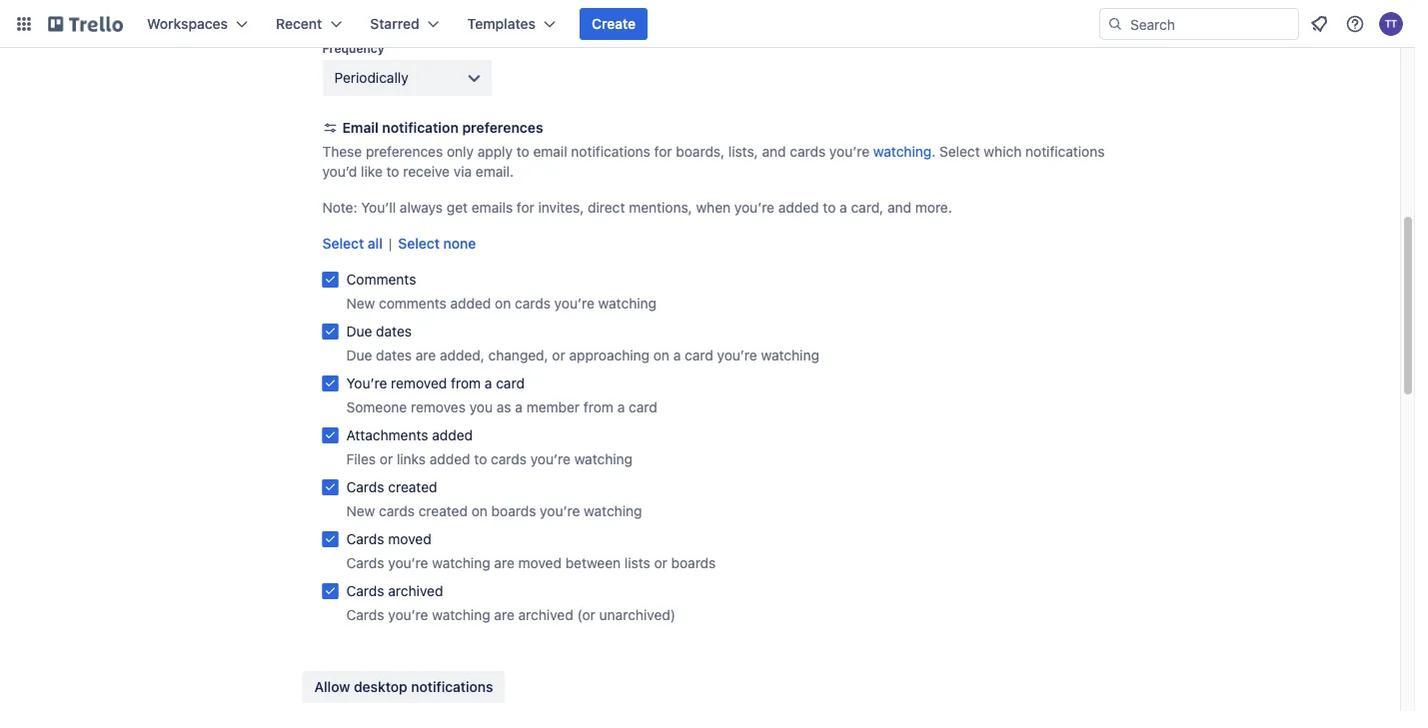 Task type: describe. For each thing, give the bounding box(es) containing it.
someone removes you as a member from a card
[[346, 399, 657, 416]]

you'd
[[322, 163, 357, 180]]

starred button
[[358, 8, 451, 40]]

added right the links
[[430, 451, 470, 468]]

which
[[984, 143, 1022, 160]]

recent button
[[264, 8, 354, 40]]

0 vertical spatial created
[[388, 479, 437, 496]]

(or
[[577, 607, 596, 624]]

cards for cards you're watching are archived (or unarchived)
[[346, 607, 384, 624]]

email
[[342, 119, 379, 136]]

allow desktop notifications
[[314, 679, 493, 696]]

none
[[443, 235, 476, 252]]

cards archived
[[346, 583, 443, 600]]

are for cards archived
[[494, 607, 515, 624]]

primary element
[[0, 0, 1415, 48]]

added up added, at the left of the page
[[450, 295, 491, 312]]

a down the approaching
[[617, 399, 625, 416]]

email
[[533, 143, 567, 160]]

you're removed from a card
[[346, 375, 525, 392]]

desktop
[[354, 679, 408, 696]]

allow
[[314, 679, 350, 696]]

0 horizontal spatial and
[[762, 143, 786, 160]]

due for due dates are added, changed, or approaching on a card you're watching
[[346, 347, 372, 364]]

email.
[[476, 163, 514, 180]]

apply
[[477, 143, 513, 160]]

cards right lists,
[[790, 143, 826, 160]]

due dates are added, changed, or approaching on a card you're watching
[[346, 347, 819, 364]]

lists
[[625, 555, 650, 572]]

removes
[[411, 399, 466, 416]]

emails
[[472, 199, 513, 216]]

due dates
[[346, 323, 412, 340]]

added left card,
[[778, 199, 819, 216]]

card,
[[851, 199, 884, 216]]

a left card,
[[840, 199, 847, 216]]

watching link
[[873, 143, 932, 160]]

starred
[[370, 15, 419, 32]]

Search field
[[1123, 9, 1298, 39]]

lists,
[[728, 143, 758, 160]]

0 horizontal spatial archived
[[388, 583, 443, 600]]

get
[[447, 199, 468, 216]]

via
[[454, 163, 472, 180]]

1 vertical spatial on
[[653, 347, 670, 364]]

comments
[[346, 271, 416, 288]]

templates button
[[455, 8, 568, 40]]

0 horizontal spatial select
[[322, 235, 364, 252]]

1 horizontal spatial from
[[584, 399, 614, 416]]

1 vertical spatial preferences
[[366, 143, 443, 160]]

frequency
[[322, 41, 384, 55]]

1 vertical spatial card
[[496, 375, 525, 392]]

a up you on the bottom of page
[[485, 375, 492, 392]]

recent
[[276, 15, 322, 32]]

dates for due dates are added, changed, or approaching on a card you're watching
[[376, 347, 412, 364]]

cards created
[[346, 479, 437, 496]]

new cards created on boards you're watching
[[346, 503, 642, 520]]

these preferences only apply to email notifications for boards, lists, and cards you're watching
[[322, 143, 932, 160]]

allow desktop notifications link
[[302, 672, 505, 704]]

note:
[[322, 199, 357, 216]]

0 horizontal spatial notifications
[[411, 679, 493, 696]]

1 vertical spatial created
[[418, 503, 468, 520]]

changed,
[[488, 347, 548, 364]]

new for new cards created on boards you're watching
[[346, 503, 375, 520]]

0 horizontal spatial or
[[380, 451, 393, 468]]

like
[[361, 163, 383, 180]]

search image
[[1107, 16, 1123, 32]]

files or links added to cards you're watching
[[346, 451, 633, 468]]

invites,
[[538, 199, 584, 216]]

2 vertical spatial card
[[629, 399, 657, 416]]

. select which notifications you'd like to receive via email.
[[322, 143, 1105, 180]]

cards you're watching are moved between lists or boards
[[346, 555, 716, 572]]

1 vertical spatial moved
[[518, 555, 562, 572]]

approaching
[[569, 347, 650, 364]]

unarchived)
[[599, 607, 676, 624]]

select all | select none
[[322, 235, 476, 252]]

cards for cards created
[[346, 479, 384, 496]]

files
[[346, 451, 376, 468]]

cards you're watching are archived (or unarchived)
[[346, 607, 676, 624]]

you
[[469, 399, 493, 416]]

to left email
[[516, 143, 529, 160]]

to down you on the bottom of page
[[474, 451, 487, 468]]

removed
[[391, 375, 447, 392]]

added,
[[440, 347, 485, 364]]

note: you'll always get emails for invites, direct mentions, when you're added to a card, and more.
[[322, 199, 952, 216]]

a right as
[[515, 399, 523, 416]]

comments
[[379, 295, 447, 312]]



Task type: vqa. For each thing, say whether or not it's contained in the screenshot.


Task type: locate. For each thing, give the bounding box(es) containing it.
or
[[552, 347, 565, 364], [380, 451, 393, 468], [654, 555, 667, 572]]

1 vertical spatial for
[[517, 199, 535, 216]]

on for cards
[[495, 295, 511, 312]]

only
[[447, 143, 474, 160]]

archived left the (or
[[518, 607, 573, 624]]

card right the approaching
[[685, 347, 713, 364]]

workspaces
[[147, 15, 228, 32]]

|
[[389, 235, 392, 252]]

2 vertical spatial or
[[654, 555, 667, 572]]

notification
[[382, 119, 459, 136]]

1 vertical spatial due
[[346, 347, 372, 364]]

cards for cards archived
[[346, 583, 384, 600]]

0 vertical spatial or
[[552, 347, 565, 364]]

2 horizontal spatial card
[[685, 347, 713, 364]]

attachments
[[346, 427, 428, 444]]

notifications right desktop
[[411, 679, 493, 696]]

cards moved
[[346, 531, 431, 548]]

cards down as
[[491, 451, 527, 468]]

from down added, at the left of the page
[[451, 375, 481, 392]]

1 vertical spatial and
[[887, 199, 912, 216]]

1 cards from the top
[[346, 479, 384, 496]]

0 horizontal spatial boards
[[491, 503, 536, 520]]

on down files or links added to cards you're watching
[[471, 503, 488, 520]]

to
[[516, 143, 529, 160], [386, 163, 399, 180], [823, 199, 836, 216], [474, 451, 487, 468]]

.
[[932, 143, 936, 160]]

terry turtle (terryturtle) image
[[1379, 12, 1403, 36]]

archived
[[388, 583, 443, 600], [518, 607, 573, 624]]

mentions,
[[629, 199, 692, 216]]

created
[[388, 479, 437, 496], [418, 503, 468, 520]]

watching
[[873, 143, 932, 160], [598, 295, 657, 312], [761, 347, 819, 364], [574, 451, 633, 468], [584, 503, 642, 520], [432, 555, 490, 572], [432, 607, 490, 624]]

someone
[[346, 399, 407, 416]]

you'll
[[361, 199, 396, 216]]

2 dates from the top
[[376, 347, 412, 364]]

1 horizontal spatial boards
[[671, 555, 716, 572]]

card up as
[[496, 375, 525, 392]]

0 vertical spatial boards
[[491, 503, 536, 520]]

new down comments
[[346, 295, 375, 312]]

when
[[696, 199, 731, 216]]

for left boards,
[[654, 143, 672, 160]]

2 vertical spatial on
[[471, 503, 488, 520]]

0 vertical spatial due
[[346, 323, 372, 340]]

these
[[322, 143, 362, 160]]

0 vertical spatial dates
[[376, 323, 412, 340]]

are up removed
[[416, 347, 436, 364]]

between
[[565, 555, 621, 572]]

due
[[346, 323, 372, 340], [346, 347, 372, 364]]

create
[[592, 15, 636, 32]]

select all button
[[322, 234, 383, 254]]

0 horizontal spatial moved
[[388, 531, 431, 548]]

card
[[685, 347, 713, 364], [496, 375, 525, 392], [629, 399, 657, 416]]

notifications inside ". select which notifications you'd like to receive via email."
[[1026, 143, 1105, 160]]

select
[[940, 143, 980, 160], [322, 235, 364, 252], [398, 235, 440, 252]]

1 dates from the top
[[376, 323, 412, 340]]

0 vertical spatial preferences
[[462, 119, 543, 136]]

dates down comments
[[376, 323, 412, 340]]

workspaces button
[[135, 8, 260, 40]]

0 vertical spatial on
[[495, 295, 511, 312]]

always
[[400, 199, 443, 216]]

cards
[[790, 143, 826, 160], [515, 295, 551, 312], [491, 451, 527, 468], [379, 503, 415, 520]]

2 horizontal spatial or
[[654, 555, 667, 572]]

preferences up apply
[[462, 119, 543, 136]]

select right |
[[398, 235, 440, 252]]

notifications up direct
[[571, 143, 650, 160]]

all
[[368, 235, 383, 252]]

dates
[[376, 323, 412, 340], [376, 347, 412, 364]]

select none button
[[398, 234, 476, 254]]

1 vertical spatial archived
[[518, 607, 573, 624]]

1 horizontal spatial or
[[552, 347, 565, 364]]

dates down the due dates
[[376, 347, 412, 364]]

0 vertical spatial moved
[[388, 531, 431, 548]]

direct
[[588, 199, 625, 216]]

select left 'all'
[[322, 235, 364, 252]]

2 cards from the top
[[346, 531, 384, 548]]

open information menu image
[[1345, 14, 1365, 34]]

1 horizontal spatial and
[[887, 199, 912, 216]]

1 due from the top
[[346, 323, 372, 340]]

boards,
[[676, 143, 725, 160]]

select inside ". select which notifications you'd like to receive via email."
[[940, 143, 980, 160]]

cards for cards you're watching are moved between lists or boards
[[346, 555, 384, 572]]

due for due dates
[[346, 323, 372, 340]]

created down the links
[[388, 479, 437, 496]]

you're
[[346, 375, 387, 392]]

1 vertical spatial are
[[494, 555, 515, 572]]

new for new comments added on cards you're watching
[[346, 295, 375, 312]]

for
[[654, 143, 672, 160], [517, 199, 535, 216]]

or right lists
[[654, 555, 667, 572]]

0 vertical spatial and
[[762, 143, 786, 160]]

are down cards you're watching are moved between lists or boards
[[494, 607, 515, 624]]

0 horizontal spatial for
[[517, 199, 535, 216]]

1 horizontal spatial on
[[495, 295, 511, 312]]

0 vertical spatial card
[[685, 347, 713, 364]]

0 vertical spatial new
[[346, 295, 375, 312]]

1 horizontal spatial moved
[[518, 555, 562, 572]]

0 horizontal spatial card
[[496, 375, 525, 392]]

archived down cards moved
[[388, 583, 443, 600]]

links
[[397, 451, 426, 468]]

on up changed,
[[495, 295, 511, 312]]

back to home image
[[48, 8, 123, 40]]

0 horizontal spatial from
[[451, 375, 481, 392]]

added
[[778, 199, 819, 216], [450, 295, 491, 312], [432, 427, 473, 444], [430, 451, 470, 468]]

are
[[416, 347, 436, 364], [494, 555, 515, 572], [494, 607, 515, 624]]

1 horizontal spatial notifications
[[571, 143, 650, 160]]

or right changed,
[[552, 347, 565, 364]]

2 horizontal spatial select
[[940, 143, 980, 160]]

cards for cards moved
[[346, 531, 384, 548]]

0 vertical spatial from
[[451, 375, 481, 392]]

created down cards created
[[418, 503, 468, 520]]

dates for due dates
[[376, 323, 412, 340]]

1 vertical spatial or
[[380, 451, 393, 468]]

a right the approaching
[[673, 347, 681, 364]]

on for boards
[[471, 503, 488, 520]]

preferences
[[462, 119, 543, 136], [366, 143, 443, 160]]

0 vertical spatial for
[[654, 143, 672, 160]]

0 vertical spatial are
[[416, 347, 436, 364]]

2 due from the top
[[346, 347, 372, 364]]

templates
[[467, 15, 536, 32]]

attachments added
[[346, 427, 473, 444]]

for right emails
[[517, 199, 535, 216]]

notifications right which
[[1026, 143, 1105, 160]]

preferences down notification
[[366, 143, 443, 160]]

new comments added on cards you're watching
[[346, 295, 657, 312]]

from right member at the left bottom of page
[[584, 399, 614, 416]]

from
[[451, 375, 481, 392], [584, 399, 614, 416]]

0 vertical spatial archived
[[388, 583, 443, 600]]

1 vertical spatial dates
[[376, 347, 412, 364]]

added down removes at bottom left
[[432, 427, 473, 444]]

cards down cards created
[[379, 503, 415, 520]]

0 horizontal spatial on
[[471, 503, 488, 520]]

moved left "between"
[[518, 555, 562, 572]]

are up cards you're watching are archived (or unarchived)
[[494, 555, 515, 572]]

1 horizontal spatial card
[[629, 399, 657, 416]]

1 vertical spatial from
[[584, 399, 614, 416]]

and
[[762, 143, 786, 160], [887, 199, 912, 216]]

0 notifications image
[[1307, 12, 1331, 36]]

a
[[840, 199, 847, 216], [673, 347, 681, 364], [485, 375, 492, 392], [515, 399, 523, 416], [617, 399, 625, 416]]

on
[[495, 295, 511, 312], [653, 347, 670, 364], [471, 503, 488, 520]]

select right .
[[940, 143, 980, 160]]

are for cards moved
[[494, 555, 515, 572]]

receive
[[403, 163, 450, 180]]

periodically
[[334, 69, 409, 86]]

4 cards from the top
[[346, 583, 384, 600]]

1 horizontal spatial archived
[[518, 607, 573, 624]]

2 horizontal spatial notifications
[[1026, 143, 1105, 160]]

1 horizontal spatial preferences
[[462, 119, 543, 136]]

create button
[[580, 8, 648, 40]]

1 vertical spatial boards
[[671, 555, 716, 572]]

or down attachments
[[380, 451, 393, 468]]

1 new from the top
[[346, 295, 375, 312]]

email notification preferences
[[342, 119, 543, 136]]

0 horizontal spatial preferences
[[366, 143, 443, 160]]

to right like
[[386, 163, 399, 180]]

1 vertical spatial new
[[346, 503, 375, 520]]

2 horizontal spatial on
[[653, 347, 670, 364]]

card down the approaching
[[629, 399, 657, 416]]

you're
[[829, 143, 870, 160], [734, 199, 775, 216], [554, 295, 595, 312], [717, 347, 757, 364], [530, 451, 571, 468], [540, 503, 580, 520], [388, 555, 428, 572], [388, 607, 428, 624]]

as
[[497, 399, 511, 416]]

notifications
[[571, 143, 650, 160], [1026, 143, 1105, 160], [411, 679, 493, 696]]

to inside ". select which notifications you'd like to receive via email."
[[386, 163, 399, 180]]

boards
[[491, 503, 536, 520], [671, 555, 716, 572]]

1 horizontal spatial for
[[654, 143, 672, 160]]

on right the approaching
[[653, 347, 670, 364]]

member
[[526, 399, 580, 416]]

2 new from the top
[[346, 503, 375, 520]]

1 horizontal spatial select
[[398, 235, 440, 252]]

and right card,
[[887, 199, 912, 216]]

5 cards from the top
[[346, 607, 384, 624]]

cards up changed,
[[515, 295, 551, 312]]

to left card,
[[823, 199, 836, 216]]

boards right lists
[[671, 555, 716, 572]]

new down cards created
[[346, 503, 375, 520]]

boards up cards you're watching are moved between lists or boards
[[491, 503, 536, 520]]

and right lists,
[[762, 143, 786, 160]]

2 vertical spatial are
[[494, 607, 515, 624]]

moved up cards archived
[[388, 531, 431, 548]]

moved
[[388, 531, 431, 548], [518, 555, 562, 572]]

3 cards from the top
[[346, 555, 384, 572]]

new
[[346, 295, 375, 312], [346, 503, 375, 520]]

more.
[[915, 199, 952, 216]]



